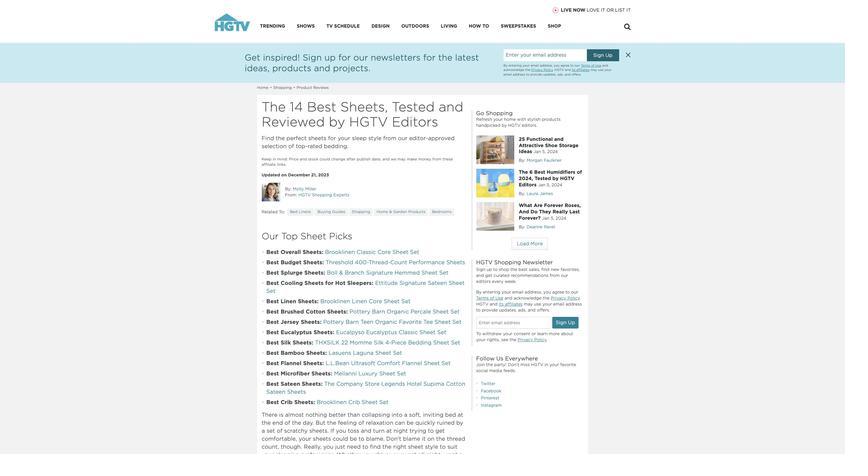 Task type: describe. For each thing, give the bounding box(es) containing it.
sheets inside find the perfect sheets for your sleep style from our editor-approved selection of top-rated bedding.
[[309, 135, 327, 142]]

0 horizontal spatial cotton
[[306, 309, 326, 316]]

0 vertical spatial affiliates
[[577, 68, 590, 72]]

withdraw
[[483, 332, 502, 337]]

deanne revel link
[[527, 225, 556, 230]]

could inside the keep in mind: price and stock could change after publish date, and we may make money from these affiliate links.
[[320, 157, 331, 162]]

bedding.
[[324, 143, 349, 150]]

to down quickly
[[428, 429, 434, 435]]

1 flannel from the left
[[281, 361, 302, 367]]

the up if
[[327, 421, 337, 427]]

hgtv inside . hgtv and
[[477, 302, 489, 307]]

0 vertical spatial organic
[[387, 309, 409, 316]]

sales,
[[529, 268, 541, 273]]

sheets: for overall
[[303, 250, 324, 256]]

the up scratchy
[[292, 421, 301, 427]]

in inside the keep in mind: price and stock could change after publish date, and we may make money from these affiliate links.
[[273, 157, 276, 162]]

. for privacy policy .                               hgtv                               and its affiliates
[[554, 68, 554, 72]]

2 crib from the left
[[349, 400, 360, 406]]

sheets: for bamboo
[[307, 351, 327, 357]]

load more button
[[512, 238, 548, 250]]

buying guides
[[318, 210, 346, 215]]

ettitude
[[376, 281, 398, 287]]

5, for tested
[[547, 183, 551, 188]]

sheet down tee
[[420, 330, 436, 336]]

shoe
[[546, 143, 558, 148]]

2 silk from the left
[[374, 340, 384, 347]]

branch
[[345, 270, 365, 277]]

product reviews link
[[297, 85, 329, 90]]

updates, for hgtv shopping newsletter
[[500, 308, 517, 313]]

. hgtv and
[[477, 296, 581, 307]]

now
[[574, 8, 586, 13]]

best for best microfiber sheets:
[[267, 371, 279, 378]]

sheets: down best linen sheets: brooklinen linen core sheet set
[[327, 309, 348, 316]]

best for best eucalyptus sheets: eucalpyso eucalyptus classic sheet set
[[267, 330, 279, 336]]

0 vertical spatial shopping link
[[274, 85, 296, 90]]

to up need
[[359, 437, 365, 443]]

for up projects.
[[339, 53, 351, 63]]

follow
[[477, 356, 495, 363]]

molly miller link
[[293, 187, 317, 192]]

editors
[[477, 280, 491, 285]]

mind:
[[277, 157, 288, 162]]

and inside the 14 best sheets, tested and reviewed by hgtv editors
[[439, 100, 464, 115]]

and inside . hgtv and
[[490, 302, 498, 307]]

your inside follow us everywhere join the party! don't miss hgtv in your favorite social media feeds.
[[550, 363, 560, 368]]

1 horizontal spatial to
[[483, 24, 490, 29]]

best for best jersey sheets: pottery barn teen organic favorite tee sheet set
[[267, 320, 279, 326]]

jan 5, 2024 for they
[[543, 216, 567, 221]]

1 horizontal spatial be
[[407, 421, 414, 427]]

sateen inside ettitude signature sateen sheet set
[[428, 281, 447, 287]]

best for best linen sheets: brooklinen linen core sheet set
[[267, 299, 279, 305]]

by: for what are forever roses, and do they really last forever?
[[519, 225, 526, 230]]

style inside find the perfect sheets for your sleep style from our editor-approved selection of top-rated bedding.
[[369, 135, 382, 142]]

2024 for humidifiers
[[552, 183, 563, 188]]

0 horizontal spatial pottery
[[324, 320, 344, 326]]

provide for hgtv shopping newsletter
[[482, 308, 498, 313]]

0 horizontal spatial barn
[[346, 320, 359, 326]]

humidifiers
[[547, 170, 576, 175]]

sleep
[[352, 135, 367, 142]]

don't inside there is almost nothing better than collapsing into a soft, inviting bed at the end of the day. but the feeling of relaxation can be quickly ruined by a set of scratchy sheets. if you toss and turn at night trying to get comfortable, your sheets could be to blame. don't blame it on the thread count, though. really, you just need to find the right sheet style to suit your sleeping preferences. whether you shiver or sweat all night, w
[[387, 437, 402, 443]]

twitter facebook pinterest instagram
[[481, 382, 502, 408]]

hgtv inside the 6 best humidifiers of 2024, tested by hgtv editors
[[561, 176, 575, 182]]

home & garden products link
[[374, 209, 429, 216]]

hot
[[336, 281, 346, 287]]

sheet right tee
[[435, 320, 451, 326]]

the inside and acknowledge the
[[526, 68, 531, 72]]

1 crib from the left
[[281, 400, 293, 406]]

0 vertical spatial core
[[378, 250, 391, 256]]

up inside "sign up to shop the best sales, find new favorites, and get curated recommendations from our editors every week."
[[487, 268, 493, 273]]

use for get inspired! sign up for our newsletters for the latest ideas, products and projects.
[[599, 68, 604, 72]]

sheet down l.l.bean ultrasoft comfort flannel sheet set link
[[380, 371, 396, 378]]

shopping up shop
[[495, 260, 522, 266]]

media
[[490, 369, 503, 374]]

by inside the 6 best humidifiers of 2024, tested by hgtv editors
[[553, 176, 559, 182]]

0 vertical spatial pottery
[[350, 309, 371, 316]]

may for hgtv shopping newsletter
[[524, 302, 533, 307]]

1 vertical spatial sheets
[[305, 281, 324, 287]]

of inside by entering your email address, you agree to our terms of use and acknowledge the privacy policy
[[490, 296, 495, 301]]

privacy inside by entering your email address, you agree to our terms of use and acknowledge the privacy policy
[[551, 296, 567, 301]]

1 linen from the left
[[281, 299, 297, 305]]

hgtv inside by: molly miller from: hgtv shopping experts
[[299, 193, 311, 198]]

sign up button for the enter email address text box
[[553, 317, 579, 329]]

editors for 2024,
[[519, 182, 537, 188]]

1 vertical spatial core
[[369, 299, 382, 305]]

best crib sheets: brooklinen crib sheet set
[[267, 400, 389, 406]]

social
[[477, 369, 489, 374]]

sheet right bedding
[[434, 340, 450, 347]]

policy for privacy policy .
[[535, 338, 547, 343]]

and inside by entering your email address, you agree to our terms of use and acknowledge the privacy policy
[[505, 296, 513, 301]]

sheets: for splurge
[[305, 270, 326, 277]]

if
[[331, 429, 335, 435]]

best for best cooling sheets for hot sleepers:
[[267, 281, 279, 287]]

sheet down performance
[[422, 270, 438, 277]]

really,
[[304, 445, 322, 451]]

to inside 'to withdraw your consent or learn more about your rights, see the'
[[477, 332, 482, 337]]

whether
[[337, 453, 361, 455]]

best for best brushed
[[267, 309, 279, 316]]

the company store legends hotel supima cotton sateen sheets link
[[267, 382, 466, 396]]

l.l.bean
[[326, 361, 350, 367]]

sheets: for flannel
[[303, 361, 324, 367]]

sheet up "collapsing"
[[362, 400, 378, 406]]

facebook link
[[481, 389, 502, 394]]

close image
[[626, 53, 631, 57]]

feeds.
[[504, 369, 516, 374]]

by for hgtv shopping newsletter
[[477, 290, 482, 295]]

for down "boll"
[[326, 281, 334, 287]]

0 vertical spatial &
[[390, 210, 392, 215]]

privacy for privacy policy .                               hgtv                               and its affiliates
[[532, 68, 543, 72]]

best inside the 14 best sheets, tested and reviewed by hgtv editors
[[307, 100, 337, 115]]

policy for privacy policy .                               hgtv                               and its affiliates
[[544, 68, 554, 72]]

shiver
[[375, 453, 392, 455]]

brooklinen for crib
[[317, 400, 347, 406]]

of inside find the perfect sheets for your sleep style from our editor-approved selection of top-rated bedding.
[[289, 143, 294, 150]]

go to home page image
[[215, 13, 251, 31]]

ads, for get inspired! sign up for our newsletters for the latest ideas, products and projects.
[[558, 73, 564, 76]]

newsletters
[[371, 53, 421, 63]]

0 horizontal spatial &
[[340, 270, 344, 277]]

brooklinen classic core sheet set
[[325, 250, 420, 256]]

1 vertical spatial a
[[262, 429, 265, 435]]

keep
[[262, 157, 272, 162]]

up for sign up button associated with enter your email address text box
[[606, 53, 613, 58]]

. inside . hgtv and
[[580, 296, 581, 301]]

buying
[[318, 210, 331, 215]]

sateen inside the company store legends hotel supima cotton sateen sheets
[[267, 390, 286, 396]]

bamboo
[[281, 351, 305, 357]]

best for best silk sheets: thxsilk 22 momme silk 4-piece bedding sheet set
[[267, 340, 279, 347]]

newsletter
[[523, 260, 553, 266]]

hgtv down by entering your email address, you agree to our terms of use
[[555, 68, 565, 72]]

its affiliates link for hgtv shopping newsletter
[[499, 302, 523, 307]]

find inside there is almost nothing better than collapsing into a soft, inviting bed at the end of the day. but the feeling of relaxation can be quickly ruined by a set of scratchy sheets. if you toss and turn at night trying to get comfortable, your sheets could be to blame. don't blame it on the thread count, though. really, you just need to find the right sheet style to suit your sleeping preferences. whether you shiver or sweat all night, w
[[370, 445, 381, 451]]

shopping right guides
[[352, 210, 371, 215]]

up inside get inspired! sign up for our newsletters for the latest ideas, products and projects.
[[325, 53, 336, 63]]

sheets: for jersey
[[301, 320, 322, 326]]

pottery barn organic percale sheet set
[[350, 309, 460, 316]]

to left suit
[[440, 445, 446, 451]]

0 horizontal spatial affiliates
[[506, 302, 523, 307]]

to down enter your email address text box
[[527, 73, 530, 76]]

1 vertical spatial sateen
[[281, 382, 300, 388]]

best for best budget sheets: threshold 400-thread-count performance sheets
[[267, 260, 279, 266]]

0 horizontal spatial on
[[282, 173, 287, 178]]

1 horizontal spatial shopping link
[[349, 209, 373, 216]]

sheets: for budget
[[304, 260, 324, 266]]

our inside "sign up to shop the best sales, find new favorites, and get curated recommendations from our editors every week."
[[562, 274, 569, 279]]

and inside the 25 functional and attractive shoe storage ideas
[[555, 137, 564, 142]]

the down there
[[262, 421, 271, 427]]

sheet up pottery barn organic percale sheet set at the bottom of page
[[384, 299, 400, 305]]

you left just
[[324, 445, 334, 451]]

to down editors
[[477, 308, 481, 313]]

tested inside the 14 best sheets, tested and reviewed by hgtv editors
[[392, 100, 435, 115]]

the inside get inspired! sign up for our newsletters for the latest ideas, products and projects.
[[439, 53, 453, 63]]

brooklinen for linen
[[321, 299, 351, 305]]

0 horizontal spatial at
[[387, 429, 392, 435]]

may inside the keep in mind: price and stock could change after publish date, and we may make money from these affiliate links.
[[398, 157, 406, 162]]

2 linen from the left
[[352, 299, 367, 305]]

to up privacy policy .                               hgtv                               and its affiliates
[[571, 64, 574, 67]]

trending button
[[260, 13, 285, 43]]

on inside there is almost nothing better than collapsing into a soft, inviting bed at the end of the day. but the feeling of relaxation can be quickly ruined by a set of scratchy sheets. if you toss and turn at night trying to get comfortable, your sheets could be to blame. don't blame it on the thread count, though. really, you just need to find the right sheet style to suit your sleeping preferences. whether you shiver or sweat all night, w
[[428, 437, 435, 443]]

don't inside follow us everywhere join the party! don't miss hgtv in your favorite social media feeds.
[[508, 363, 520, 368]]

0 vertical spatial a
[[405, 413, 408, 419]]

instagram link
[[481, 403, 502, 408]]

best cooling sheets for hot sleepers:
[[267, 281, 374, 287]]

or inside there is almost nothing better than collapsing into a soft, inviting bed at the end of the day. but the feeling of relaxation can be quickly ruined by a set of scratchy sheets. if you toss and turn at night trying to get comfortable, your sheets could be to blame. don't blame it on the thread count, though. really, you just need to find the right sheet style to suit your sleeping preferences. whether you shiver or sweat all night, w
[[393, 453, 399, 455]]

to inside by entering your email address, you agree to our terms of use and acknowledge the privacy policy
[[566, 290, 570, 295]]

sheet right top
[[301, 232, 327, 242]]

or for consent
[[532, 332, 537, 337]]

hemmed
[[395, 270, 420, 277]]

hgtv inside follow us everywhere join the party! don't miss hgtv in your favorite social media feeds.
[[532, 363, 544, 368]]

comfort
[[377, 361, 401, 367]]

0 horizontal spatial its
[[499, 302, 504, 307]]

and inside get inspired! sign up for our newsletters for the latest ideas, products and projects.
[[314, 63, 331, 73]]

you left shiver
[[363, 453, 373, 455]]

the 6 best humidifiers of 2024, tested by hgtv editors
[[519, 170, 583, 188]]

the 14 best sheets, tested and reviewed by hgtv editors
[[262, 100, 464, 130]]

can
[[395, 421, 405, 427]]

sheet down "thxsilk 22 momme silk 4-piece bedding sheet set" link
[[376, 351, 392, 357]]

use for hgtv shopping newsletter
[[496, 296, 504, 301]]

james
[[540, 191, 554, 196]]

0 vertical spatial brooklinen
[[325, 250, 355, 256]]

top-
[[296, 143, 308, 150]]

2023
[[318, 173, 329, 178]]

offers. for get inspired! sign up for our newsletters for the latest ideas, products and projects.
[[572, 73, 582, 76]]

offers. for hgtv shopping newsletter
[[537, 308, 551, 313]]

1 vertical spatial organic
[[376, 320, 398, 326]]

jan 5, 2024 for tested
[[539, 183, 563, 188]]

by entering your email address, you agree to our terms of use
[[504, 64, 602, 67]]

jan 5, 2024 for ideas
[[534, 150, 558, 155]]

the for company
[[325, 382, 335, 388]]

inspired!
[[263, 53, 300, 63]]

get inside there is almost nothing better than collapsing into a soft, inviting bed at the end of the day. but the feeling of relaxation can be quickly ruined by a set of scratchy sheets. if you toss and turn at night trying to get comfortable, your sheets could be to blame. don't blame it on the thread count, though. really, you just need to find the right sheet style to suit your sleeping preferences. whether you shiver or sweat all night, w
[[436, 429, 445, 435]]

eucalpyso
[[336, 330, 365, 336]]

our inside by entering your email address, you agree to our terms of use and acknowledge the privacy policy
[[572, 290, 579, 295]]

get inspired! sign up for our newsletters for the latest ideas, products and projects.
[[245, 53, 479, 73]]

buying guides link
[[315, 209, 348, 216]]

morgan faulkner link
[[527, 158, 562, 163]]

storage
[[560, 143, 579, 148]]

by inside the 14 best sheets, tested and reviewed by hgtv editors
[[329, 115, 346, 130]]

the left thread
[[437, 437, 446, 443]]

do
[[531, 209, 538, 215]]

jan for ideas
[[534, 150, 542, 155]]

count,
[[262, 445, 279, 451]]

sleepers:
[[348, 281, 374, 287]]

may use your email address to provide updates, ads, and offers. for hgtv shopping newsletter
[[477, 302, 583, 313]]

its affiliates link for get inspired! sign up for our newsletters for the latest ideas, products and projects.
[[572, 68, 590, 72]]

make
[[407, 157, 417, 162]]

get
[[245, 53, 261, 63]]

pottery barn teen organic favorite tee sheet set link
[[324, 320, 462, 326]]

selection
[[262, 143, 287, 150]]

set inside ettitude signature sateen sheet set
[[267, 289, 276, 295]]

for inside find the perfect sheets for your sleep style from our editor-approved selection of top-rated bedding.
[[328, 135, 336, 142]]

perfect
[[287, 135, 307, 142]]

they
[[540, 209, 552, 215]]

our inside find the perfect sheets for your sleep style from our editor-approved selection of top-rated bedding.
[[399, 135, 408, 142]]

2024 for attractive
[[548, 150, 558, 155]]

cotton sheets:
[[306, 309, 348, 316]]

shopping inside by: molly miller from: hgtv shopping experts
[[312, 193, 332, 198]]

best eucalyptus sheets: eucalpyso eucalyptus classic sheet set
[[267, 330, 447, 336]]

entering for get inspired! sign up for our newsletters for the latest ideas, products and projects.
[[509, 64, 522, 67]]

1 vertical spatial classic
[[399, 330, 418, 336]]

privacy policy link for hgtv shopping newsletter
[[551, 296, 580, 301]]

microfiber
[[281, 371, 310, 378]]

by for get inspired! sign up for our newsletters for the latest ideas, products and projects.
[[504, 64, 508, 67]]

facebook
[[481, 389, 502, 394]]

you right if
[[336, 429, 347, 435]]

sheets: for linen
[[298, 299, 319, 305]]

stylish
[[528, 117, 541, 122]]

it
[[422, 437, 426, 443]]

shopping right home link
[[274, 85, 292, 90]]

1 it from the left
[[602, 8, 606, 13]]

curated
[[494, 274, 510, 279]]

terms for hgtv shopping newsletter
[[477, 296, 489, 301]]

jan for they
[[543, 216, 550, 221]]

overall
[[281, 250, 301, 256]]

updates, for get inspired! sign up for our newsletters for the latest ideas, products and projects.
[[544, 73, 557, 76]]

you up privacy policy .                               hgtv                               and its affiliates
[[554, 64, 560, 67]]

may use your email address to provide updates, ads, and offers. for get inspired! sign up for our newsletters for the latest ideas, products and projects.
[[504, 68, 612, 76]]

sheets: for microfiber
[[312, 371, 333, 378]]

1 horizontal spatial barn
[[372, 309, 385, 316]]

the company store legends hotel supima cotton sateen sheets
[[267, 382, 466, 396]]

related
[[262, 210, 278, 215]]

relaxation
[[366, 421, 394, 427]]

4-
[[386, 340, 392, 347]]

the inside find the perfect sheets for your sleep style from our editor-approved selection of top-rated bedding.
[[276, 135, 285, 142]]

there is almost nothing better than collapsing into a soft, inviting bed at the end of the day. but the feeling of relaxation can be quickly ruined by a set of scratchy sheets. if you toss and turn at night trying to get comfortable, your sheets could be to blame. don't blame it on the thread count, though. really, you just need to find the right sheet style to suit your sleeping preferences. whether you shiver or sweat all night, w
[[262, 413, 466, 455]]

and
[[519, 209, 530, 215]]

signature inside ettitude signature sateen sheet set
[[400, 281, 427, 287]]

address, for get inspired! sign up for our newsletters for the latest ideas, products and projects.
[[541, 64, 554, 67]]

functional
[[527, 137, 553, 142]]



Task type: locate. For each thing, give the bounding box(es) containing it.
2 it from the left
[[627, 8, 631, 13]]

style right sleep
[[369, 135, 382, 142]]

1 vertical spatial affiliates
[[506, 302, 523, 307]]

agree up privacy policy .                               hgtv                               and its affiliates
[[561, 64, 570, 67]]

1 horizontal spatial flannel
[[402, 361, 423, 367]]

the inside follow us everywhere join the party! don't miss hgtv in your favorite social media feeds.
[[487, 363, 494, 368]]

from:
[[285, 193, 297, 198]]

sheets right cooling
[[305, 281, 324, 287]]

0 vertical spatial acknowledge
[[504, 68, 525, 72]]

eucalyptus up "thxsilk 22 momme silk 4-piece bedding sheet set" link
[[367, 330, 397, 336]]

for down "outdoors" link
[[424, 53, 436, 63]]

products down inspired!
[[273, 63, 312, 73]]

2 vertical spatial may
[[524, 302, 533, 307]]

on right it
[[428, 437, 435, 443]]

& right "boll"
[[340, 270, 344, 277]]

5, for ideas
[[543, 150, 546, 155]]

ads, down privacy policy .                               hgtv                               and its affiliates
[[558, 73, 564, 76]]

sign left close icon
[[594, 53, 605, 58]]

0 vertical spatial the
[[262, 100, 286, 115]]

bedrooms link
[[430, 209, 455, 216]]

in inside follow us everywhere join the party! don't miss hgtv in your favorite social media feeds.
[[545, 363, 549, 368]]

home for home & garden products
[[377, 210, 388, 215]]

1 horizontal spatial or
[[532, 332, 537, 337]]

0 vertical spatial 2024
[[548, 150, 558, 155]]

up up projects.
[[325, 53, 336, 63]]

favorites,
[[561, 268, 580, 273]]

linens
[[299, 210, 311, 215]]

editors for and
[[392, 115, 439, 130]]

email inside by entering your email address, you agree to our terms of use and acknowledge the privacy policy
[[513, 290, 524, 295]]

0 horizontal spatial find
[[370, 445, 381, 451]]

laura james link
[[527, 191, 554, 196]]

1 horizontal spatial classic
[[399, 330, 418, 336]]

address, for hgtv shopping newsletter
[[525, 290, 543, 295]]

2 eucalyptus from the left
[[367, 330, 397, 336]]

. for privacy policy .
[[547, 338, 548, 343]]

your inside by entering your email address, you agree to our terms of use and acknowledge the privacy policy
[[502, 290, 512, 295]]

by
[[504, 64, 508, 67], [477, 290, 482, 295]]

the down follow
[[487, 363, 494, 368]]

terms of use link for get inspired! sign up for our newsletters for the latest ideas, products and projects.
[[582, 64, 602, 67]]

and inside "sign up to shop the best sales, find new favorites, and get curated recommendations from our editors every week."
[[477, 274, 485, 279]]

sign inside get inspired! sign up for our newsletters for the latest ideas, products and projects.
[[303, 53, 322, 63]]

teen
[[361, 320, 374, 326]]

1 vertical spatial from
[[433, 157, 442, 162]]

0 horizontal spatial crib
[[281, 400, 293, 406]]

privacy policy link down favorites,
[[551, 296, 580, 301]]

learn
[[538, 332, 548, 337]]

entering inside by entering your email address, you agree to our terms of use and acknowledge the privacy policy
[[483, 290, 501, 295]]

Enter email address text field
[[477, 317, 552, 329]]

& left garden on the left
[[390, 210, 392, 215]]

the up shiver
[[383, 445, 392, 451]]

by: laura james
[[519, 191, 554, 196]]

december
[[288, 173, 310, 178]]

a left set
[[262, 429, 265, 435]]

best for best bamboo sheets: lasuens laguna sheet set
[[267, 351, 279, 357]]

privacy policy link for get inspired! sign up for our newsletters for the latest ideas, products and projects.
[[532, 68, 554, 72]]

0 horizontal spatial entering
[[483, 290, 501, 295]]

sign up button for enter your email address text box
[[587, 49, 620, 61]]

shopping down miller
[[312, 193, 332, 198]]

percale
[[411, 309, 431, 316]]

1 vertical spatial privacy policy link
[[551, 296, 580, 301]]

party!
[[495, 363, 507, 368]]

could inside there is almost nothing better than collapsing into a soft, inviting bed at the end of the day. but the feeling of relaxation can be quickly ruined by a set of scratchy sheets. if you toss and turn at night trying to get comfortable, your sheets could be to blame. don't blame it on the thread count, though. really, you just need to find the right sheet style to suit your sleeping preferences. whether you shiver or sweat all night, w
[[333, 437, 348, 443]]

1 horizontal spatial find
[[542, 268, 550, 273]]

terms inside by entering your email address, you agree to our terms of use and acknowledge the privacy policy
[[477, 296, 489, 301]]

0 vertical spatial at
[[458, 413, 464, 419]]

everywhere
[[506, 356, 539, 363]]

company
[[337, 382, 363, 388]]

best
[[519, 268, 528, 273]]

blame.
[[367, 437, 385, 443]]

policy down favorites,
[[568, 296, 580, 301]]

sheets: up best microfiber sheets:
[[303, 361, 324, 367]]

its affiliates link down by entering your email address, you agree to our terms of use
[[572, 68, 590, 72]]

shopping link right guides
[[349, 209, 373, 216]]

there
[[262, 413, 278, 419]]

what
[[519, 203, 533, 209]]

design link
[[372, 13, 390, 43]]

1 vertical spatial policy
[[568, 296, 580, 301]]

brooklinen up threshold
[[325, 250, 355, 256]]

load
[[517, 241, 530, 247]]

best microfiber sheets:
[[267, 371, 333, 378]]

from inside "sign up to shop the best sales, find new favorites, and get curated recommendations from our editors every week."
[[550, 274, 560, 279]]

0 horizontal spatial products
[[273, 63, 312, 73]]

1 horizontal spatial terms
[[582, 64, 591, 67]]

sheets down sheets. at the left bottom of the page
[[313, 437, 331, 443]]

style inside there is almost nothing better than collapsing into a soft, inviting bed at the end of the day. but the feeling of relaxation can be quickly ruined by a set of scratchy sheets. if you toss and turn at night trying to get comfortable, your sheets could be to blame. don't blame it on the thread count, though. really, you just need to find the right sheet style to suit your sleeping preferences. whether you shiver or sweat all night, w
[[425, 445, 439, 451]]

email
[[531, 64, 540, 67], [504, 73, 512, 76], [513, 290, 524, 295], [554, 302, 565, 307]]

miller
[[306, 187, 317, 192]]

jan 5, 2024 down the shoe
[[534, 150, 558, 155]]

1 eucalyptus from the left
[[281, 330, 312, 336]]

bed linens
[[290, 210, 311, 215]]

sheets
[[309, 135, 327, 142], [313, 437, 331, 443]]

lasuens
[[329, 351, 352, 357]]

privacy policy .
[[518, 338, 548, 343]]

editors.
[[522, 123, 538, 128]]

1 horizontal spatial pottery
[[350, 309, 371, 316]]

sheet inside ettitude signature sateen sheet set
[[449, 281, 465, 287]]

cotton inside the company store legends hotel supima cotton sateen sheets
[[446, 382, 466, 388]]

use inside by entering your email address, you agree to our terms of use and acknowledge the privacy policy
[[496, 296, 504, 301]]

sateen down performance
[[428, 281, 447, 287]]

0 vertical spatial sign up button
[[587, 49, 620, 61]]

1 vertical spatial or
[[532, 332, 537, 337]]

be down soft,
[[407, 421, 414, 427]]

from down new
[[550, 274, 560, 279]]

sheets: for sateen
[[302, 382, 323, 388]]

1 silk from the left
[[281, 340, 291, 347]]

1 vertical spatial may use your email address to provide updates, ads, and offers.
[[477, 302, 583, 313]]

ads, for hgtv shopping newsletter
[[519, 308, 527, 313]]

1 vertical spatial ads,
[[519, 308, 527, 313]]

favorite
[[561, 363, 577, 368]]

0 horizontal spatial style
[[369, 135, 382, 142]]

1 horizontal spatial terms of use link
[[582, 64, 602, 67]]

0 horizontal spatial by
[[477, 290, 482, 295]]

on down "links."
[[282, 173, 287, 178]]

and inside and acknowledge the
[[603, 64, 609, 67]]

barn up teen on the left bottom of page
[[372, 309, 385, 316]]

sign up editors
[[477, 268, 486, 273]]

the for 6
[[519, 170, 529, 175]]

by: for the 6 best humidifiers of 2024, tested by hgtv editors
[[519, 191, 526, 196]]

1 horizontal spatial eucalyptus
[[367, 330, 397, 336]]

ads, down . hgtv and
[[519, 308, 527, 313]]

live
[[561, 8, 572, 13]]

2024
[[548, 150, 558, 155], [552, 183, 563, 188], [556, 216, 567, 221]]

0 vertical spatial sheets
[[309, 135, 327, 142]]

deanne
[[527, 225, 543, 230]]

1 vertical spatial sign up
[[556, 320, 576, 326]]

0 horizontal spatial use
[[535, 302, 542, 307]]

0 vertical spatial privacy policy link
[[532, 68, 554, 72]]

0 horizontal spatial don't
[[387, 437, 402, 443]]

home for home
[[257, 85, 269, 90]]

address down enter your email address text box
[[513, 73, 526, 76]]

silk
[[281, 340, 291, 347], [374, 340, 384, 347]]

2 vertical spatial sateen
[[267, 390, 286, 396]]

2 horizontal spatial may
[[591, 68, 598, 72]]

. down favorites,
[[580, 296, 581, 301]]

organic up pottery barn teen organic favorite tee sheet set link
[[387, 309, 409, 316]]

week.
[[505, 280, 517, 285]]

1 vertical spatial jan
[[539, 183, 546, 188]]

projects.
[[333, 63, 371, 73]]

0 vertical spatial barn
[[372, 309, 385, 316]]

1 horizontal spatial its
[[572, 68, 576, 72]]

get inside "sign up to shop the best sales, find new favorites, and get curated recommendations from our editors every week."
[[486, 274, 493, 279]]

sheets right performance
[[447, 260, 466, 266]]

0 vertical spatial from
[[384, 135, 397, 142]]

1 horizontal spatial entering
[[509, 64, 522, 67]]

1 horizontal spatial the
[[325, 382, 335, 388]]

sheets inside there is almost nothing better than collapsing into a soft, inviting bed at the end of the day. but the feeling of relaxation can be quickly ruined by a set of scratchy sheets. if you toss and turn at night trying to get comfortable, your sheets could be to blame. don't blame it on the thread count, though. really, you just need to find the right sheet style to suit your sleeping preferences. whether you shiver or sweat all night, w
[[313, 437, 331, 443]]

0 vertical spatial up
[[606, 53, 613, 58]]

store
[[365, 382, 380, 388]]

blame
[[404, 437, 421, 443]]

address, inside by entering your email address, you agree to our terms of use and acknowledge the privacy policy
[[525, 290, 543, 295]]

toss
[[348, 429, 360, 435]]

the inside the 14 best sheets, tested and reviewed by hgtv editors
[[262, 100, 286, 115]]

the inside by entering your email address, you agree to our terms of use and acknowledge the privacy policy
[[543, 296, 550, 301]]

and inside there is almost nothing better than collapsing into a soft, inviting bed at the end of the day. but the feeling of relaxation can be quickly ruined by a set of scratchy sheets. if you toss and turn at night trying to get comfortable, your sheets could be to blame. don't blame it on the thread count, though. really, you just need to find the right sheet style to suit your sleeping preferences. whether you shiver or sweat all night, w
[[361, 429, 372, 435]]

count
[[391, 260, 408, 266]]

1 horizontal spatial affiliates
[[577, 68, 590, 72]]

crib
[[281, 400, 293, 406], [349, 400, 360, 406]]

or inside 'to withdraw your consent or learn more about your rights, see the'
[[532, 332, 537, 337]]

sheets: for silk
[[293, 340, 314, 347]]

sweat
[[401, 453, 417, 455]]

best for best crib sheets: brooklinen crib sheet set
[[267, 400, 279, 406]]

provide
[[531, 73, 543, 76], [482, 308, 498, 313]]

refresh
[[477, 117, 493, 122]]

1 vertical spatial its affiliates link
[[499, 302, 523, 307]]

night,
[[427, 453, 443, 455]]

0 horizontal spatial provide
[[482, 308, 498, 313]]

to right need
[[363, 445, 369, 451]]

need
[[347, 445, 361, 451]]

a
[[405, 413, 408, 419], [262, 429, 265, 435]]

morgan
[[527, 158, 543, 163]]

from inside find the perfect sheets for your sleep style from our editor-approved selection of top-rated bedding.
[[384, 135, 397, 142]]

night
[[394, 429, 408, 435]]

brooklinen crib sheet set link
[[317, 400, 389, 406]]

1 horizontal spatial from
[[433, 157, 442, 162]]

hgtv down "sheets," at the left top of page
[[350, 115, 388, 130]]

affiliates
[[577, 68, 590, 72], [506, 302, 523, 307]]

2 vertical spatial from
[[550, 274, 560, 279]]

address for get inspired! sign up for our newsletters for the latest ideas, products and projects.
[[513, 73, 526, 76]]

1 vertical spatial in
[[545, 363, 549, 368]]

1 vertical spatial brooklinen
[[321, 299, 351, 305]]

of inside the 6 best humidifiers of 2024, tested by hgtv editors
[[577, 170, 583, 175]]

sheets inside the company store legends hotel supima cotton sateen sheets
[[287, 390, 306, 396]]

2 vertical spatial the
[[325, 382, 335, 388]]

by: molly miller from: hgtv shopping experts
[[285, 187, 350, 198]]

you inside by entering your email address, you agree to our terms of use and acknowledge the privacy policy
[[544, 290, 552, 295]]

0 vertical spatial entering
[[509, 64, 522, 67]]

its down by entering your email address, you agree to our terms of use
[[572, 68, 576, 72]]

to right how at right
[[483, 24, 490, 29]]

best for best overall sheets:
[[267, 250, 279, 256]]

1 vertical spatial its
[[499, 302, 504, 307]]

its up the enter email address text box
[[499, 302, 504, 307]]

1 vertical spatial may
[[398, 157, 406, 162]]

1 vertical spatial could
[[333, 437, 348, 443]]

1 vertical spatial 5,
[[547, 183, 551, 188]]

0 vertical spatial address
[[513, 73, 526, 76]]

0 vertical spatial on
[[282, 173, 287, 178]]

related to:
[[262, 210, 285, 215]]

at right 'bed'
[[458, 413, 464, 419]]

0 vertical spatial tested
[[392, 100, 435, 115]]

threshold
[[326, 260, 354, 266]]

flannel down "bamboo"
[[281, 361, 302, 367]]

entering for hgtv shopping newsletter
[[483, 290, 501, 295]]

your inside find the perfect sheets for your sleep style from our editor-approved selection of top-rated bedding.
[[338, 135, 351, 142]]

pottery up best jersey sheets: pottery barn teen organic favorite tee sheet set
[[350, 309, 371, 316]]

hgtv down humidifiers
[[561, 176, 575, 182]]

the down recommendations
[[543, 296, 550, 301]]

provide for get inspired! sign up for our newsletters for the latest ideas, products and projects.
[[531, 73, 543, 76]]

by inside go shopping refresh your home with stylish products handpicked by hgtv editors.
[[502, 123, 507, 128]]

brooklinen
[[325, 250, 355, 256], [321, 299, 351, 305], [317, 400, 347, 406]]

cotton
[[306, 309, 326, 316], [446, 382, 466, 388]]

25
[[519, 137, 526, 142]]

1 horizontal spatial up
[[487, 268, 493, 273]]

agree inside by entering your email address, you agree to our terms of use and acknowledge the privacy policy
[[553, 290, 565, 295]]

editors
[[392, 115, 439, 130], [519, 182, 537, 188]]

to withdraw your consent or learn more about your rights, see the
[[477, 332, 574, 343]]

1 vertical spatial editors
[[519, 182, 537, 188]]

home down ideas,
[[257, 85, 269, 90]]

may for get inspired! sign up for our newsletters for the latest ideas, products and projects.
[[591, 68, 598, 72]]

0 horizontal spatial home
[[257, 85, 269, 90]]

brooklinen up better
[[317, 400, 347, 406]]

1 horizontal spatial signature
[[400, 281, 427, 287]]

barn up eucalpyso
[[346, 320, 359, 326]]

acknowledge inside and acknowledge the
[[504, 68, 525, 72]]

entering down the every
[[483, 290, 501, 295]]

5, for they
[[551, 216, 555, 221]]

open site search input image
[[624, 23, 631, 30]]

bedrooms
[[432, 210, 452, 215]]

best inside the 6 best humidifiers of 2024, tested by hgtv editors
[[535, 170, 546, 175]]

your inside go shopping refresh your home with stylish products handpicked by hgtv editors.
[[494, 117, 503, 122]]

laura
[[527, 191, 539, 196]]

1 vertical spatial be
[[350, 437, 357, 443]]

design
[[372, 24, 390, 29]]

2024 for roses,
[[556, 216, 567, 221]]

by: down forever?
[[519, 225, 526, 230]]

terms of use link up privacy policy .                               hgtv                               and its affiliates
[[582, 64, 602, 67]]

classic down favorite
[[399, 330, 418, 336]]

by inside there is almost nothing better than collapsing into a soft, inviting bed at the end of the day. but the feeling of relaxation can be quickly ruined by a set of scratchy sheets. if you toss and turn at night trying to get comfortable, your sheets could be to blame. don't blame it on the thread count, though. really, you just need to find the right sheet style to suit your sleeping preferences. whether you shiver or sweat all night, w
[[457, 421, 464, 427]]

1 vertical spatial provide
[[482, 308, 498, 313]]

you up . hgtv and
[[544, 290, 552, 295]]

1 horizontal spatial could
[[333, 437, 348, 443]]

to inside "sign up to shop the best sales, find new favorites, and get curated recommendations from our editors every week."
[[494, 268, 498, 273]]

1 vertical spatial on
[[428, 437, 435, 443]]

entering down enter your email address text box
[[509, 64, 522, 67]]

best jersey sheets: pottery barn teen organic favorite tee sheet set
[[267, 320, 462, 326]]

provide down by entering your email address, you agree to our terms of use
[[531, 73, 543, 76]]

2024 down humidifiers
[[552, 183, 563, 188]]

0 vertical spatial .
[[554, 68, 554, 72]]

be down toss
[[350, 437, 357, 443]]

the inside "sign up to shop the best sales, find new favorites, and get curated recommendations from our editors every week."
[[511, 268, 518, 273]]

2 flannel from the left
[[402, 361, 423, 367]]

bed
[[446, 413, 456, 419]]

hgtv down home
[[509, 123, 521, 128]]

classic up best budget sheets: threshold 400-thread-count performance sheets
[[357, 250, 376, 256]]

sheet up tee
[[433, 309, 449, 316]]

by: for 25 functional and attractive shoe storage ideas
[[519, 158, 526, 163]]

the up best crib sheets: brooklinen crib sheet set
[[325, 382, 335, 388]]

style up night,
[[425, 445, 439, 451]]

jan for tested
[[539, 183, 546, 188]]

what are forever roses, and do they really last forever?
[[519, 203, 581, 221]]

to
[[571, 64, 574, 67], [527, 73, 530, 76], [494, 268, 498, 273], [566, 290, 570, 295], [477, 308, 481, 313], [428, 429, 434, 435], [359, 437, 365, 443], [363, 445, 369, 451], [440, 445, 446, 451]]

flannel up hotel
[[402, 361, 423, 367]]

sign up button up about
[[553, 317, 579, 329]]

sheets for the company store legends hotel supima cotton sateen sheets
[[287, 390, 306, 396]]

by inside by entering your email address, you agree to our terms of use and acknowledge the privacy policy
[[477, 290, 482, 295]]

products inside get inspired! sign up for our newsletters for the latest ideas, products and projects.
[[273, 63, 312, 73]]

best budget sheets: threshold 400-thread-count performance sheets
[[267, 260, 466, 266]]

us
[[497, 356, 504, 363]]

may use your email address to provide updates, ads, and offers. down by entering your email address, you agree to our terms of use and acknowledge the privacy policy
[[477, 302, 583, 313]]

hgtv inside go shopping refresh your home with stylish products handpicked by hgtv editors.
[[509, 123, 521, 128]]

0 vertical spatial agree
[[561, 64, 570, 67]]

terms up privacy policy .                               hgtv                               and its affiliates
[[582, 64, 591, 67]]

from up we on the left of the page
[[384, 135, 397, 142]]

0 horizontal spatial in
[[273, 157, 276, 162]]

watch live now image
[[553, 7, 559, 13]]

linen down ettitude signature sateen sheet set
[[352, 299, 367, 305]]

sheets: up the thxsilk
[[314, 330, 335, 336]]

1 vertical spatial pottery
[[324, 320, 344, 326]]

editors inside the 6 best humidifiers of 2024, tested by hgtv editors
[[519, 182, 537, 188]]

sign up for the enter email address text box's sign up button
[[556, 320, 576, 326]]

hgtv
[[555, 68, 565, 72], [350, 115, 388, 130], [509, 123, 521, 128], [561, 176, 575, 182], [299, 193, 311, 198], [477, 260, 493, 266], [477, 302, 489, 307], [532, 363, 544, 368]]

sheet up count
[[393, 250, 409, 256]]

use for hgtv shopping newsletter
[[535, 302, 542, 307]]

0 horizontal spatial the
[[262, 100, 286, 115]]

cooling
[[281, 281, 303, 287]]

sheets for best budget sheets: threshold 400-thread-count performance sheets
[[447, 260, 466, 266]]

by: inside by: molly miller from: hgtv shopping experts
[[285, 187, 292, 192]]

0 horizontal spatial updates,
[[500, 308, 517, 313]]

2 horizontal spatial .
[[580, 296, 581, 301]]

1 horizontal spatial editors
[[519, 182, 537, 188]]

address for hgtv shopping newsletter
[[566, 302, 583, 307]]

handpicked
[[477, 123, 501, 128]]

2 horizontal spatial from
[[550, 274, 560, 279]]

boll
[[327, 270, 338, 277]]

tv schedule link
[[327, 13, 360, 43]]

terms of use link down editors
[[477, 296, 504, 301]]

sign down shows dropdown button
[[303, 53, 322, 63]]

cotton right the supima
[[446, 382, 466, 388]]

0 horizontal spatial 5,
[[543, 150, 546, 155]]

the inside 'to withdraw your consent or learn more about your rights, see the'
[[510, 338, 517, 343]]

up for the enter email address text box's sign up button
[[569, 320, 576, 326]]

the inside the 6 best humidifiers of 2024, tested by hgtv editors
[[519, 170, 529, 175]]

find inside "sign up to shop the best sales, find new favorites, and get curated recommendations from our editors every week."
[[542, 268, 550, 273]]

terms for get inspired! sign up for our newsletters for the latest ideas, products and projects.
[[582, 64, 591, 67]]

sign inside "sign up to shop the best sales, find new favorites, and get curated recommendations from our editors every week."
[[477, 268, 486, 273]]

0 vertical spatial don't
[[508, 363, 520, 368]]

1 vertical spatial shopping link
[[349, 209, 373, 216]]

0 horizontal spatial up
[[569, 320, 576, 326]]

0 vertical spatial signature
[[367, 270, 393, 277]]

the inside the company store legends hotel supima cotton sateen sheets
[[325, 382, 335, 388]]

best for best flannel sheets: l.l.bean ultrasoft comfort flannel sheet set
[[267, 361, 279, 367]]

0 vertical spatial up
[[325, 53, 336, 63]]

last
[[570, 209, 580, 215]]

agree for get inspired! sign up for our newsletters for the latest ideas, products and projects.
[[561, 64, 570, 67]]

reviews
[[314, 85, 329, 90]]

sateen down best sateen sheets: on the left
[[267, 390, 286, 396]]

best brushed
[[267, 309, 304, 316]]

or for it
[[607, 8, 614, 13]]

molly
[[293, 187, 304, 192]]

1 horizontal spatial may
[[524, 302, 533, 307]]

2 vertical spatial privacy policy link
[[518, 338, 547, 343]]

by right ruined
[[457, 421, 464, 427]]

right
[[394, 445, 407, 451]]

crib up is on the bottom left of the page
[[281, 400, 293, 406]]

0 vertical spatial cotton
[[306, 309, 326, 316]]

cotton right 'brushed'
[[306, 309, 326, 316]]

use for get inspired! sign up for our newsletters for the latest ideas, products and projects.
[[596, 64, 602, 67]]

tested inside the 6 best humidifiers of 2024, tested by hgtv editors
[[535, 176, 552, 182]]

sign up left close icon
[[594, 53, 613, 58]]

terms of use link for hgtv shopping newsletter
[[477, 296, 504, 301]]

privacy policy link down by entering your email address, you agree to our terms of use
[[532, 68, 554, 72]]

sign up button left close icon
[[587, 49, 620, 61]]

1 horizontal spatial ads,
[[558, 73, 564, 76]]

best for best splurge sheets: boll & branch signature hemmed sheet set
[[267, 270, 279, 277]]

terms down editors
[[477, 296, 489, 301]]

products inside go shopping refresh your home with stylish products handpicked by hgtv editors.
[[542, 117, 561, 122]]

may use your email address to provide updates, ads, and offers. down by entering your email address, you agree to our terms of use
[[504, 68, 612, 76]]

1 vertical spatial 2024
[[552, 183, 563, 188]]

0 vertical spatial editors
[[392, 115, 439, 130]]

hgtv inside the 14 best sheets, tested and reviewed by hgtv editors
[[350, 115, 388, 130]]

sheet up the supima
[[424, 361, 440, 367]]

barn
[[372, 309, 385, 316], [346, 320, 359, 326]]

the down home link
[[262, 100, 286, 115]]

its
[[572, 68, 576, 72], [499, 302, 504, 307]]

policy inside by entering your email address, you agree to our terms of use and acknowledge the privacy policy
[[568, 296, 580, 301]]

1 horizontal spatial its affiliates link
[[572, 68, 590, 72]]

0 vertical spatial offers.
[[572, 73, 582, 76]]

0 vertical spatial classic
[[357, 250, 376, 256]]

every
[[493, 280, 504, 285]]

our inside get inspired! sign up for our newsletters for the latest ideas, products and projects.
[[354, 53, 368, 63]]

2024,
[[519, 176, 534, 182]]

Enter your email address text field
[[504, 49, 587, 61]]

privacy for privacy policy .
[[518, 338, 534, 343]]

shopping inside go shopping refresh your home with stylish products handpicked by hgtv editors.
[[486, 110, 513, 117]]

from inside the keep in mind: price and stock could change after publish date, and we may make money from these affiliate links.
[[433, 157, 442, 162]]

editors inside the 14 best sheets, tested and reviewed by hgtv editors
[[392, 115, 439, 130]]

the for 14
[[262, 100, 286, 115]]

0 horizontal spatial be
[[350, 437, 357, 443]]

1 horizontal spatial updates,
[[544, 73, 557, 76]]

acknowledge inside by entering your email address, you agree to our terms of use and acknowledge the privacy policy
[[514, 296, 542, 301]]

thread-
[[369, 260, 391, 266]]

0 horizontal spatial may
[[398, 157, 406, 162]]

hgtv up editors
[[477, 260, 493, 266]]

sheets: for crib
[[295, 400, 315, 406]]

0 vertical spatial be
[[407, 421, 414, 427]]

best silk sheets: thxsilk 22 momme silk 4-piece bedding sheet set
[[267, 340, 461, 347]]

silk left 4-
[[374, 340, 384, 347]]

. down by entering your email address, you agree to our terms of use
[[554, 68, 554, 72]]

ideas,
[[245, 63, 270, 73]]

flannel
[[281, 361, 302, 367], [402, 361, 423, 367]]

0 horizontal spatial could
[[320, 157, 331, 162]]

affiliates down by entering your email address, you agree to our terms of use and acknowledge the privacy policy
[[506, 302, 523, 307]]

2 horizontal spatial the
[[519, 170, 529, 175]]

sign up for sign up button associated with enter your email address text box
[[594, 53, 613, 58]]

agree for hgtv shopping newsletter
[[553, 290, 565, 295]]

sheets,
[[341, 100, 388, 115]]

sheets: up "bamboo"
[[293, 340, 314, 347]]

sheets: for eucalyptus
[[314, 330, 335, 336]]

sign up about
[[556, 320, 567, 326]]

best for best sateen sheets:
[[267, 382, 279, 388]]

jersey
[[281, 320, 299, 326]]

. down learn at the right bottom
[[547, 338, 548, 343]]



Task type: vqa. For each thing, say whether or not it's contained in the screenshot.
use
yes



